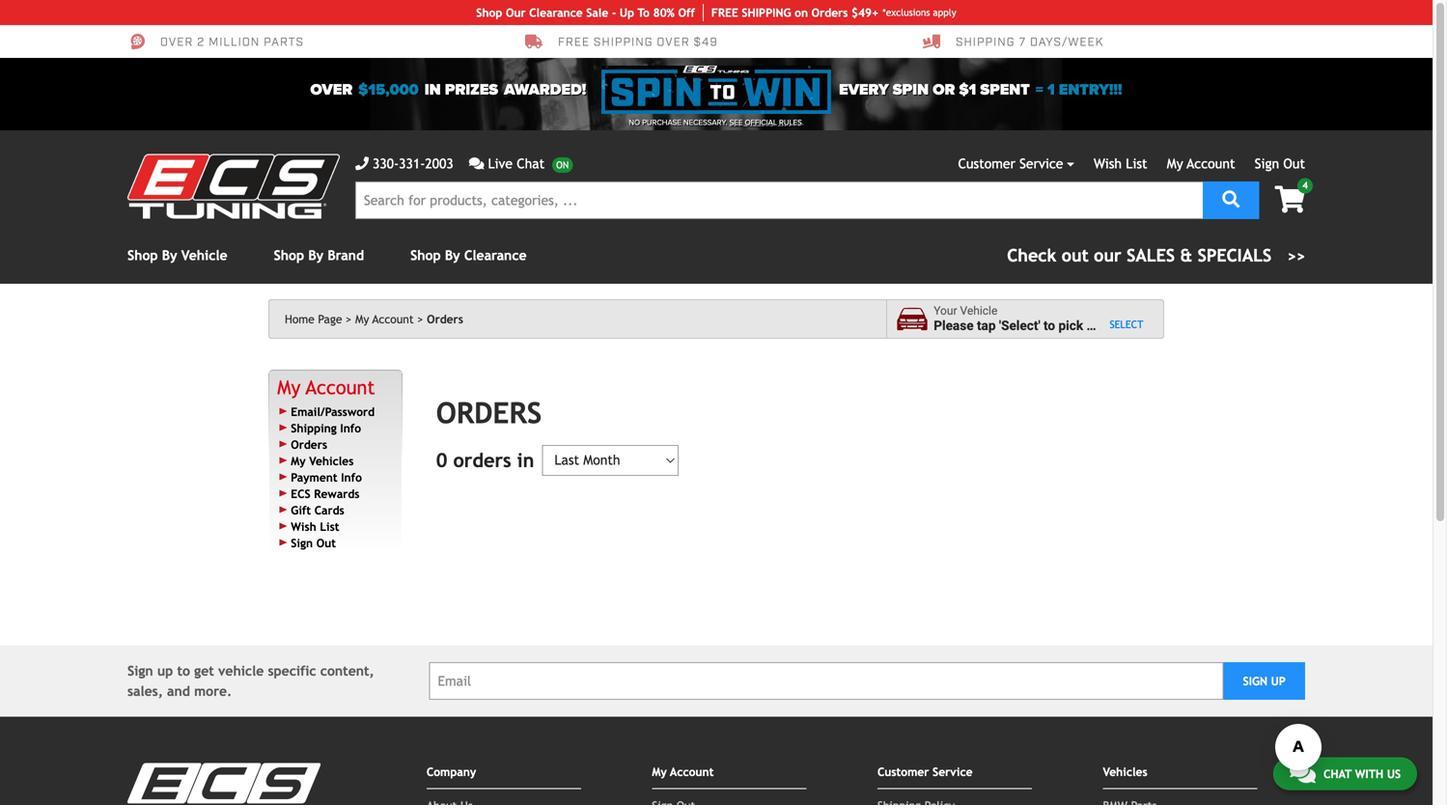 Task type: describe. For each thing, give the bounding box(es) containing it.
vehicle inside your vehicle please tap 'select' to pick a vehicle
[[961, 304, 998, 318]]

my account link for home page
[[355, 312, 424, 326]]

orders link
[[291, 438, 327, 451]]

no purchase necessary. see official rules .
[[629, 118, 804, 128]]

my account email/password shipping info orders my vehicles payment info ecs rewards gift cards wish list sign out
[[277, 376, 375, 550]]

sale
[[587, 6, 609, 19]]

1
[[1048, 81, 1056, 99]]

prizes
[[445, 81, 499, 99]]

sign up to get vehicle specific content, sales, and more.
[[128, 664, 374, 699]]

up for sign up to get vehicle specific content, sales, and more.
[[157, 664, 173, 679]]

2 ecs tuning image from the top
[[128, 764, 321, 806]]

to inside your vehicle please tap 'select' to pick a vehicle
[[1044, 318, 1056, 334]]

1 horizontal spatial wish
[[1094, 156, 1122, 171]]

shop for shop by vehicle
[[128, 248, 158, 263]]

2 vertical spatial my account link
[[277, 376, 375, 399]]

million
[[209, 35, 260, 50]]

our
[[506, 6, 526, 19]]

page
[[318, 312, 342, 326]]

in for $15,000
[[425, 81, 441, 99]]

home page
[[285, 312, 342, 326]]

purchase
[[643, 118, 682, 128]]

account inside my account email/password shipping info orders my vehicles payment info ecs rewards gift cards wish list sign out
[[306, 376, 375, 399]]

clearance for our
[[530, 6, 583, 19]]

rewards
[[314, 487, 360, 501]]

necessary.
[[684, 118, 728, 128]]

sign out
[[1255, 156, 1306, 171]]

$15,000
[[359, 81, 419, 99]]

0 horizontal spatial wish list link
[[291, 520, 340, 533]]

clearance for by
[[464, 248, 527, 263]]

$49
[[694, 35, 718, 50]]

list inside my account email/password shipping info orders my vehicles payment info ecs rewards gift cards wish list sign out
[[320, 520, 340, 533]]

live chat
[[488, 156, 545, 171]]

payment info link
[[291, 471, 362, 484]]

live
[[488, 156, 513, 171]]

=
[[1036, 81, 1044, 99]]

pick
[[1059, 318, 1084, 334]]

company
[[427, 766, 476, 779]]

shipping inside my account email/password shipping info orders my vehicles payment info ecs rewards gift cards wish list sign out
[[291, 421, 337, 435]]

2003
[[425, 156, 454, 171]]

customer service inside dropdown button
[[959, 156, 1064, 171]]

email/password
[[291, 405, 375, 419]]

shop by brand link
[[274, 248, 364, 263]]

select link
[[1110, 319, 1144, 332]]

in for orders
[[517, 449, 535, 472]]

my account link for wish list
[[1168, 156, 1236, 171]]

content,
[[320, 664, 374, 679]]

ping
[[766, 6, 792, 19]]

shop for shop by clearance
[[411, 248, 441, 263]]

over 2 million parts link
[[128, 33, 304, 50]]

with
[[1356, 767, 1384, 781]]

cards
[[315, 504, 345, 517]]

0 horizontal spatial vehicle
[[181, 248, 228, 263]]

330-
[[373, 156, 399, 171]]

sign up
[[1244, 675, 1286, 688]]

0 vertical spatial shipping
[[956, 35, 1016, 50]]

home page link
[[285, 312, 352, 326]]

vehicles inside my account email/password shipping info orders my vehicles payment info ecs rewards gift cards wish list sign out
[[309, 454, 354, 468]]

'select'
[[1000, 318, 1041, 334]]

sales,
[[128, 684, 163, 699]]

shop for shop by brand
[[274, 248, 304, 263]]

sign up button
[[1224, 663, 1306, 700]]

see
[[730, 118, 743, 128]]

phone image
[[355, 157, 369, 170]]

vehicle inside sign up to get vehicle specific content, sales, and more.
[[218, 664, 264, 679]]

shipping 7 days/week link
[[923, 33, 1104, 50]]

select
[[1110, 319, 1144, 331]]

orders down shop by clearance link
[[427, 312, 464, 326]]

shop by vehicle link
[[128, 248, 228, 263]]

wish list
[[1094, 156, 1148, 171]]

331-
[[399, 156, 425, 171]]

ship
[[742, 6, 766, 19]]

tap
[[977, 318, 996, 334]]

orders up 0 orders in
[[436, 397, 542, 430]]

over for over $15,000 in prizes
[[311, 81, 353, 99]]

comments image
[[469, 157, 484, 170]]

sign for sign up to get vehicle specific content, sales, and more.
[[128, 664, 153, 679]]

0
[[436, 449, 448, 472]]

shop our clearance sale - up to 80% off
[[476, 6, 695, 19]]

chat inside live chat link
[[517, 156, 545, 171]]

330-331-2003 link
[[355, 154, 454, 174]]

by for vehicle
[[162, 248, 177, 263]]

on
[[795, 6, 809, 19]]

sign for sign out
[[1255, 156, 1280, 171]]

shop by brand
[[274, 248, 364, 263]]

*exclusions
[[883, 7, 931, 18]]

orders
[[453, 449, 512, 472]]

free shipping over $49 link
[[525, 33, 718, 50]]

parts
[[264, 35, 304, 50]]

or
[[933, 81, 956, 99]]

free ship ping on orders $49+ *exclusions apply
[[712, 6, 957, 19]]

330-331-2003
[[373, 156, 454, 171]]

to
[[638, 6, 650, 19]]

official
[[745, 118, 778, 128]]

shopping cart image
[[1275, 186, 1306, 213]]

sign inside my account email/password shipping info orders my vehicles payment info ecs rewards gift cards wish list sign out
[[291, 536, 313, 550]]

gift
[[291, 504, 311, 517]]

wish inside my account email/password shipping info orders my vehicles payment info ecs rewards gift cards wish list sign out
[[291, 520, 317, 533]]

home
[[285, 312, 315, 326]]

$49+
[[852, 6, 879, 19]]

1 vertical spatial customer service
[[878, 766, 973, 779]]

4
[[1303, 180, 1309, 191]]

specific
[[268, 664, 316, 679]]

search image
[[1223, 191, 1241, 208]]

entry!!!
[[1059, 81, 1123, 99]]

chat inside chat with us "link"
[[1324, 767, 1352, 781]]

over $15,000 in prizes
[[311, 81, 499, 99]]

shop by clearance link
[[411, 248, 527, 263]]

service inside customer service dropdown button
[[1020, 156, 1064, 171]]

by for brand
[[308, 248, 324, 263]]

please
[[934, 318, 974, 334]]

shop by vehicle
[[128, 248, 228, 263]]



Task type: vqa. For each thing, say whether or not it's contained in the screenshot.
the topmost At
no



Task type: locate. For each thing, give the bounding box(es) containing it.
1 vertical spatial vehicle
[[218, 664, 264, 679]]

0 vertical spatial customer
[[959, 156, 1016, 171]]

2 horizontal spatial my account
[[1168, 156, 1236, 171]]

1 vertical spatial service
[[933, 766, 973, 779]]

customer service
[[959, 156, 1064, 171], [878, 766, 973, 779]]

7
[[1019, 35, 1027, 50]]

orders
[[812, 6, 848, 19], [427, 312, 464, 326], [436, 397, 542, 430], [291, 438, 327, 451]]

list down cards
[[320, 520, 340, 533]]

free shipping over $49
[[558, 35, 718, 50]]

up for sign up
[[1272, 675, 1286, 688]]

ecs tuning image
[[128, 154, 340, 219], [128, 764, 321, 806]]

sign for sign up
[[1244, 675, 1268, 688]]

0 horizontal spatial wish
[[291, 520, 317, 533]]

1 horizontal spatial chat
[[1324, 767, 1352, 781]]

0 vertical spatial info
[[340, 421, 361, 435]]

wish list link down gift cards link at the left bottom of the page
[[291, 520, 340, 533]]

1 vertical spatial wish list link
[[291, 520, 340, 533]]

0 horizontal spatial to
[[177, 664, 190, 679]]

my account
[[1168, 156, 1236, 171], [355, 312, 414, 326], [652, 766, 714, 779]]

customer
[[959, 156, 1016, 171], [878, 766, 930, 779]]

1 horizontal spatial sign out link
[[1255, 156, 1306, 171]]

1 vertical spatial to
[[177, 664, 190, 679]]

0 vertical spatial vehicle
[[181, 248, 228, 263]]

my account for page
[[355, 312, 414, 326]]

your
[[934, 304, 958, 318]]

$1
[[960, 81, 977, 99]]

a
[[1087, 318, 1094, 334]]

brand
[[328, 248, 364, 263]]

spin
[[893, 81, 929, 99]]

0 vertical spatial wish
[[1094, 156, 1122, 171]]

wish down gift in the bottom left of the page
[[291, 520, 317, 533]]

0 horizontal spatial vehicles
[[309, 454, 354, 468]]

1 vertical spatial in
[[517, 449, 535, 472]]

0 horizontal spatial in
[[425, 81, 441, 99]]

comments image
[[1290, 761, 1316, 784]]

my account link right page
[[355, 312, 424, 326]]

in left prizes
[[425, 81, 441, 99]]

1 vertical spatial sign out link
[[291, 536, 336, 550]]

1 vertical spatial my account
[[355, 312, 414, 326]]

up inside sign up to get vehicle specific content, sales, and more.
[[157, 664, 173, 679]]

off
[[679, 6, 695, 19]]

0 vertical spatial sign out link
[[1255, 156, 1306, 171]]

1 horizontal spatial vehicle
[[961, 304, 998, 318]]

days/week
[[1031, 35, 1104, 50]]

1 vertical spatial over
[[311, 81, 353, 99]]

&
[[1181, 245, 1193, 266]]

clearance down live
[[464, 248, 527, 263]]

1 horizontal spatial wish list link
[[1094, 156, 1148, 171]]

shipping info link
[[291, 421, 361, 435]]

shipping
[[956, 35, 1016, 50], [291, 421, 337, 435]]

0 horizontal spatial service
[[933, 766, 973, 779]]

0 vertical spatial my account link
[[1168, 156, 1236, 171]]

0 vertical spatial vehicles
[[309, 454, 354, 468]]

every
[[839, 81, 889, 99]]

to left get
[[177, 664, 190, 679]]

sign
[[1255, 156, 1280, 171], [291, 536, 313, 550], [128, 664, 153, 679], [1244, 675, 1268, 688]]

chat right live
[[517, 156, 545, 171]]

to left 'pick'
[[1044, 318, 1056, 334]]

info down email/password link
[[340, 421, 361, 435]]

payment
[[291, 471, 338, 484]]

0 horizontal spatial by
[[162, 248, 177, 263]]

Email email field
[[429, 663, 1224, 700]]

out up 4
[[1284, 156, 1306, 171]]

wish list link down entry!!!
[[1094, 156, 1148, 171]]

0 vertical spatial clearance
[[530, 6, 583, 19]]

1 vertical spatial out
[[317, 536, 336, 550]]

vehicle
[[1097, 318, 1139, 334], [218, 664, 264, 679]]

info up the rewards
[[341, 471, 362, 484]]

0 vertical spatial my account
[[1168, 156, 1236, 171]]

sign out link up 4
[[1255, 156, 1306, 171]]

1 vertical spatial ecs tuning image
[[128, 764, 321, 806]]

1 horizontal spatial vehicle
[[1097, 318, 1139, 334]]

0 vertical spatial wish list link
[[1094, 156, 1148, 171]]

ecs tuning image down more.
[[128, 764, 321, 806]]

0 vertical spatial service
[[1020, 156, 1064, 171]]

1 horizontal spatial up
[[1272, 675, 1286, 688]]

sign inside sign up to get vehicle specific content, sales, and more.
[[128, 664, 153, 679]]

up inside button
[[1272, 675, 1286, 688]]

0 vertical spatial in
[[425, 81, 441, 99]]

1 vertical spatial chat
[[1324, 767, 1352, 781]]

*exclusions apply link
[[883, 5, 957, 20]]

over left 2
[[160, 35, 193, 50]]

shipping 7 days/week
[[956, 35, 1104, 50]]

customer inside dropdown button
[[959, 156, 1016, 171]]

vehicle inside your vehicle please tap 'select' to pick a vehicle
[[1097, 318, 1139, 334]]

my account link up the search "image"
[[1168, 156, 1236, 171]]

1 horizontal spatial service
[[1020, 156, 1064, 171]]

my account link up email/password link
[[277, 376, 375, 399]]

up
[[157, 664, 173, 679], [1272, 675, 1286, 688]]

0 vertical spatial list
[[1126, 156, 1148, 171]]

spent
[[981, 81, 1030, 99]]

and
[[167, 684, 190, 699]]

2 vertical spatial my account
[[652, 766, 714, 779]]

1 vertical spatial vehicle
[[961, 304, 998, 318]]

rules
[[780, 118, 802, 128]]

out inside my account email/password shipping info orders my vehicles payment info ecs rewards gift cards wish list sign out
[[317, 536, 336, 550]]

wish down entry!!!
[[1094, 156, 1122, 171]]

free
[[558, 35, 590, 50]]

shipping left 7
[[956, 35, 1016, 50]]

every spin or $1 spent = 1 entry!!!
[[839, 81, 1123, 99]]

1 vertical spatial info
[[341, 471, 362, 484]]

0 vertical spatial chat
[[517, 156, 545, 171]]

0 horizontal spatial vehicle
[[218, 664, 264, 679]]

0 vertical spatial customer service
[[959, 156, 1064, 171]]

0 horizontal spatial sign out link
[[291, 536, 336, 550]]

ecs tuning image up shop by vehicle
[[128, 154, 340, 219]]

0 horizontal spatial over
[[160, 35, 193, 50]]

chat with us
[[1324, 767, 1402, 781]]

1 horizontal spatial shipping
[[956, 35, 1016, 50]]

sales & specials
[[1127, 245, 1272, 266]]

get
[[194, 664, 214, 679]]

no
[[629, 118, 641, 128]]

list up the sales
[[1126, 156, 1148, 171]]

shop our clearance sale - up to 80% off link
[[476, 4, 704, 21]]

shipping
[[594, 35, 653, 50]]

1 horizontal spatial to
[[1044, 318, 1056, 334]]

2 horizontal spatial by
[[445, 248, 460, 263]]

orders right on
[[812, 6, 848, 19]]

clearance
[[530, 6, 583, 19], [464, 248, 527, 263]]

to inside sign up to get vehicle specific content, sales, and more.
[[177, 664, 190, 679]]

1 by from the left
[[162, 248, 177, 263]]

0 horizontal spatial up
[[157, 664, 173, 679]]

1 vertical spatial wish
[[291, 520, 317, 533]]

shop by clearance
[[411, 248, 527, 263]]

chat left with
[[1324, 767, 1352, 781]]

4 link
[[1260, 178, 1314, 215]]

orders inside my account email/password shipping info orders my vehicles payment info ecs rewards gift cards wish list sign out
[[291, 438, 327, 451]]

vehicle right a
[[1097, 318, 1139, 334]]

0 vertical spatial to
[[1044, 318, 1056, 334]]

in right orders
[[517, 449, 535, 472]]

0 vertical spatial out
[[1284, 156, 1306, 171]]

by for clearance
[[445, 248, 460, 263]]

1 vertical spatial customer
[[878, 766, 930, 779]]

0 horizontal spatial shipping
[[291, 421, 337, 435]]

1 horizontal spatial customer
[[959, 156, 1016, 171]]

gift cards link
[[291, 504, 345, 517]]

my account link
[[1168, 156, 1236, 171], [355, 312, 424, 326], [277, 376, 375, 399]]

my vehicles link
[[291, 454, 354, 468]]

0 horizontal spatial customer
[[878, 766, 930, 779]]

0 orders in
[[436, 449, 535, 472]]

info
[[340, 421, 361, 435], [341, 471, 362, 484]]

1 horizontal spatial out
[[1284, 156, 1306, 171]]

1 vertical spatial shipping
[[291, 421, 337, 435]]

1 horizontal spatial vehicles
[[1104, 766, 1148, 779]]

my account for list
[[1168, 156, 1236, 171]]

sign out link down gift cards link at the left bottom of the page
[[291, 536, 336, 550]]

0 vertical spatial vehicle
[[1097, 318, 1139, 334]]

0 horizontal spatial clearance
[[464, 248, 527, 263]]

3 by from the left
[[445, 248, 460, 263]]

2
[[197, 35, 205, 50]]

your vehicle please tap 'select' to pick a vehicle
[[934, 304, 1139, 334]]

out
[[1284, 156, 1306, 171], [317, 536, 336, 550]]

vehicle up more.
[[218, 664, 264, 679]]

see official rules link
[[730, 117, 802, 128]]

free
[[712, 6, 739, 19]]

chat with us link
[[1274, 757, 1418, 790]]

1 vertical spatial list
[[320, 520, 340, 533]]

clearance inside shop our clearance sale - up to 80% off link
[[530, 6, 583, 19]]

shop
[[476, 6, 503, 19], [128, 248, 158, 263], [274, 248, 304, 263], [411, 248, 441, 263]]

us
[[1388, 767, 1402, 781]]

orders up my vehicles link
[[291, 438, 327, 451]]

.
[[802, 118, 804, 128]]

specials
[[1198, 245, 1272, 266]]

ecs tuning 'spin to win' contest logo image
[[602, 66, 832, 114]]

0 horizontal spatial list
[[320, 520, 340, 533]]

over left $15,000
[[311, 81, 353, 99]]

clearance up the "free"
[[530, 6, 583, 19]]

chat
[[517, 156, 545, 171], [1324, 767, 1352, 781]]

customer service button
[[959, 154, 1075, 174]]

vehicle
[[181, 248, 228, 263], [961, 304, 998, 318]]

up
[[620, 6, 635, 19]]

Search text field
[[355, 182, 1204, 219]]

1 ecs tuning image from the top
[[128, 154, 340, 219]]

2 by from the left
[[308, 248, 324, 263]]

over for over 2 million parts
[[160, 35, 193, 50]]

0 vertical spatial ecs tuning image
[[128, 154, 340, 219]]

out down cards
[[317, 536, 336, 550]]

shop for shop our clearance sale - up to 80% off
[[476, 6, 503, 19]]

email/password link
[[291, 405, 375, 419]]

sign out link
[[1255, 156, 1306, 171], [291, 536, 336, 550]]

shipping up orders link
[[291, 421, 337, 435]]

0 vertical spatial over
[[160, 35, 193, 50]]

ecs
[[291, 487, 311, 501]]

0 horizontal spatial out
[[317, 536, 336, 550]]

1 horizontal spatial list
[[1126, 156, 1148, 171]]

1 vertical spatial vehicles
[[1104, 766, 1148, 779]]

1 horizontal spatial in
[[517, 449, 535, 472]]

sales & specials link
[[1008, 242, 1306, 269]]

0 horizontal spatial my account
[[355, 312, 414, 326]]

account
[[1188, 156, 1236, 171], [373, 312, 414, 326], [306, 376, 375, 399], [670, 766, 714, 779]]

vehicles
[[309, 454, 354, 468], [1104, 766, 1148, 779]]

1 horizontal spatial over
[[311, 81, 353, 99]]

1 horizontal spatial my account
[[652, 766, 714, 779]]

1 horizontal spatial clearance
[[530, 6, 583, 19]]

1 horizontal spatial by
[[308, 248, 324, 263]]

1 vertical spatial clearance
[[464, 248, 527, 263]]

-
[[612, 6, 616, 19]]

1 vertical spatial my account link
[[355, 312, 424, 326]]

0 horizontal spatial chat
[[517, 156, 545, 171]]

sign inside button
[[1244, 675, 1268, 688]]



